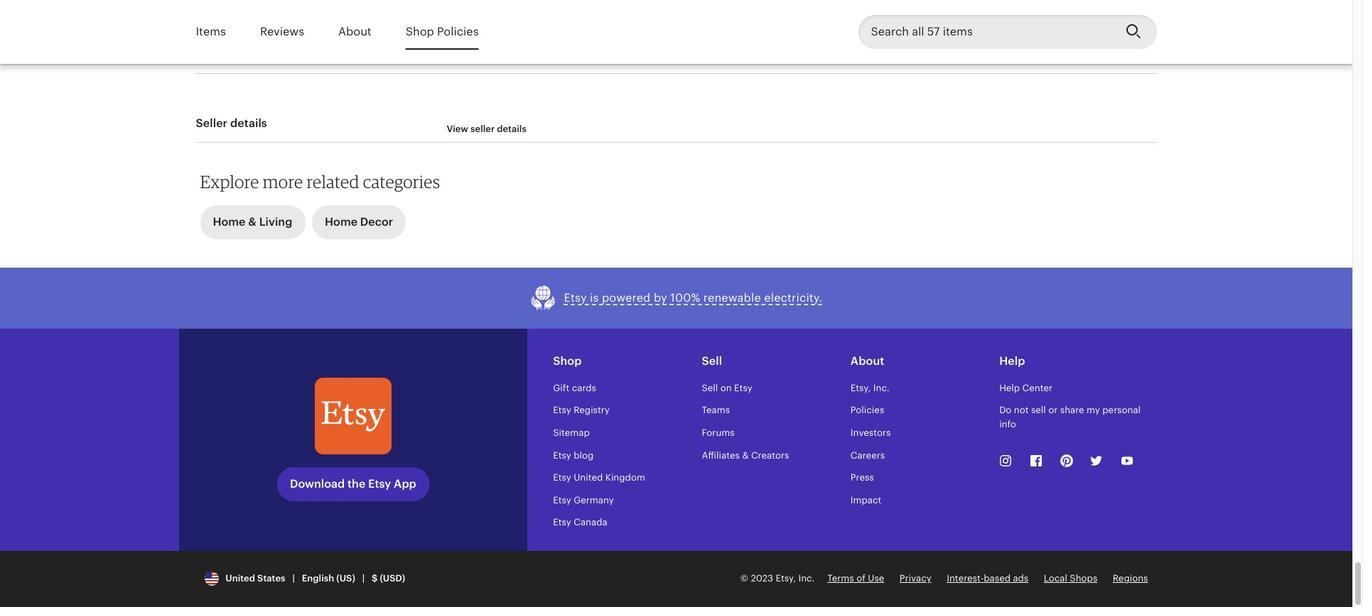 Task type: describe. For each thing, give the bounding box(es) containing it.
living
[[259, 215, 292, 229]]

home & living button
[[200, 205, 305, 239]]

home decor
[[325, 215, 393, 229]]

etsy germany link
[[553, 495, 614, 506]]

terms of use
[[827, 574, 884, 584]]

seller
[[196, 116, 227, 130]]

(us)
[[336, 574, 355, 584]]

united states   |   english (us)   |   $ (usd)
[[221, 574, 405, 584]]

read the privacy policy for barnabjorn
[[436, 35, 618, 46]]

1 horizontal spatial about
[[851, 354, 884, 368]]

gift
[[553, 383, 569, 394]]

seller
[[471, 123, 495, 134]]

affiliates & creators link
[[702, 450, 789, 461]]

investors link
[[851, 428, 891, 438]]

teams
[[702, 405, 730, 416]]

teams link
[[702, 405, 730, 416]]

related
[[307, 171, 359, 192]]

view
[[447, 123, 468, 134]]

do
[[999, 405, 1012, 416]]

categories
[[363, 171, 440, 192]]

download the etsy app link
[[277, 468, 429, 502]]

forums link
[[702, 428, 735, 438]]

is
[[590, 292, 599, 305]]

etsy is powered by 100% renewable electricity. button
[[530, 285, 823, 312]]

seller details view seller details
[[196, 116, 527, 134]]

view seller details link
[[436, 116, 537, 142]]

1 vertical spatial united
[[226, 574, 255, 584]]

etsy blog link
[[553, 450, 594, 461]]

(usd)
[[380, 574, 405, 584]]

help for help
[[999, 354, 1025, 368]]

ads
[[1013, 574, 1029, 584]]

home decor button
[[312, 205, 406, 239]]

privacy
[[481, 35, 516, 46]]

interest-based ads
[[947, 574, 1029, 584]]

etsy canada
[[553, 518, 607, 528]]

1 vertical spatial inc.
[[798, 574, 815, 584]]

gift cards
[[553, 383, 596, 394]]

the for download
[[348, 478, 365, 491]]

do not sell or share my personal info link
[[999, 405, 1141, 430]]

1 vertical spatial policies
[[851, 405, 884, 416]]

or
[[1048, 405, 1058, 416]]

germany
[[574, 495, 614, 506]]

home decor link
[[312, 201, 406, 239]]

about link
[[338, 15, 371, 48]]

kingdom
[[605, 473, 645, 483]]

shop for shop
[[553, 354, 582, 368]]

1 horizontal spatial details
[[497, 123, 527, 134]]

sell on etsy
[[702, 383, 752, 394]]

read the privacy policy for barnabjorn button
[[436, 34, 618, 48]]

& for affiliates
[[742, 450, 749, 461]]

0 horizontal spatial details
[[230, 116, 267, 130]]

local shops
[[1044, 574, 1097, 584]]

100%
[[670, 292, 700, 305]]

shop policies
[[406, 25, 479, 38]]

local
[[1044, 574, 1067, 584]]

etsy germany
[[553, 495, 614, 506]]

impact link
[[851, 495, 881, 506]]

sell for sell on etsy
[[702, 383, 718, 394]]

etsy for etsy united kingdom
[[553, 473, 571, 483]]

states
[[257, 574, 285, 584]]

etsy for etsy germany
[[553, 495, 571, 506]]

etsy for etsy registry
[[553, 405, 571, 416]]

personal
[[1102, 405, 1141, 416]]

shops
[[1070, 574, 1097, 584]]

regions
[[1113, 574, 1148, 584]]

& for home
[[248, 215, 256, 229]]

interest-based ads link
[[947, 574, 1029, 584]]

privacy link
[[900, 574, 932, 584]]

gift cards link
[[553, 383, 596, 394]]

items
[[196, 25, 226, 38]]

home & living
[[213, 215, 292, 229]]

policy
[[518, 35, 547, 46]]

sitemap link
[[553, 428, 590, 438]]

careers link
[[851, 450, 885, 461]]

of
[[856, 574, 865, 584]]

info
[[999, 419, 1016, 430]]

cards
[[572, 383, 596, 394]]

2 | from the left
[[362, 574, 365, 584]]

home for home & living
[[213, 215, 245, 229]]

etsy left app
[[368, 478, 391, 491]]

0 vertical spatial policies
[[437, 25, 479, 38]]

etsy registry
[[553, 405, 610, 416]]

help for help center
[[999, 383, 1020, 394]]

1 vertical spatial etsy,
[[776, 574, 796, 584]]

forums
[[702, 428, 735, 438]]

0 horizontal spatial about
[[338, 25, 371, 38]]

not
[[1014, 405, 1029, 416]]

use
[[868, 574, 884, 584]]

home for home decor
[[325, 215, 357, 229]]

registry
[[574, 405, 610, 416]]

based
[[984, 574, 1011, 584]]

Search all 57 items text field
[[858, 15, 1114, 49]]

blog
[[574, 450, 594, 461]]



Task type: vqa. For each thing, say whether or not it's contained in the screenshot.
about
yes



Task type: locate. For each thing, give the bounding box(es) containing it.
2 sell from the top
[[702, 383, 718, 394]]

0 horizontal spatial etsy,
[[776, 574, 796, 584]]

& left living
[[248, 215, 256, 229]]

sell for sell
[[702, 354, 722, 368]]

home left decor
[[325, 215, 357, 229]]

& left creators on the right
[[742, 450, 749, 461]]

1 horizontal spatial &
[[742, 450, 749, 461]]

0 horizontal spatial home
[[213, 215, 245, 229]]

1 vertical spatial the
[[348, 478, 365, 491]]

investors
[[851, 428, 891, 438]]

us image
[[204, 572, 219, 586]]

interest-
[[947, 574, 984, 584]]

etsy, right 2023
[[776, 574, 796, 584]]

sell left on
[[702, 383, 718, 394]]

1 horizontal spatial |
[[362, 574, 365, 584]]

home down explore
[[213, 215, 245, 229]]

0 horizontal spatial policies
[[437, 25, 479, 38]]

shop left read
[[406, 25, 434, 38]]

etsy right on
[[734, 383, 752, 394]]

1 | from the left
[[292, 574, 295, 584]]

sell up on
[[702, 354, 722, 368]]

help center
[[999, 383, 1053, 394]]

1 horizontal spatial the
[[463, 35, 478, 46]]

help up do on the bottom right of page
[[999, 383, 1020, 394]]

1 vertical spatial shop
[[553, 354, 582, 368]]

0 horizontal spatial |
[[292, 574, 295, 584]]

1 help from the top
[[999, 354, 1025, 368]]

terms
[[827, 574, 854, 584]]

etsy is powered by 100% renewable electricity.
[[564, 292, 823, 305]]

& inside button
[[248, 215, 256, 229]]

1 horizontal spatial etsy,
[[851, 383, 871, 394]]

0 vertical spatial inc.
[[873, 383, 890, 394]]

more
[[263, 171, 303, 192]]

items link
[[196, 15, 226, 48]]

sell
[[1031, 405, 1046, 416]]

etsy left is
[[564, 292, 587, 305]]

$
[[372, 574, 378, 584]]

the
[[463, 35, 478, 46], [348, 478, 365, 491]]

about
[[338, 25, 371, 38], [851, 354, 884, 368]]

0 vertical spatial &
[[248, 215, 256, 229]]

etsy down etsy blog link
[[553, 473, 571, 483]]

terms of use link
[[827, 574, 884, 584]]

etsy up etsy canada link at the left bottom
[[553, 495, 571, 506]]

renewable
[[703, 292, 761, 305]]

policies down 'etsy, inc.'
[[851, 405, 884, 416]]

regions button
[[1113, 573, 1148, 586]]

the right read
[[463, 35, 478, 46]]

inc. up policies link at the bottom right
[[873, 383, 890, 394]]

explore more related categories
[[200, 171, 440, 192]]

affiliates & creators
[[702, 450, 789, 461]]

for
[[550, 35, 563, 46]]

my
[[1087, 405, 1100, 416]]

the inside "button"
[[463, 35, 478, 46]]

0 horizontal spatial &
[[248, 215, 256, 229]]

© 2023 etsy, inc.
[[740, 574, 815, 584]]

1 vertical spatial about
[[851, 354, 884, 368]]

etsy inside button
[[564, 292, 587, 305]]

canada
[[574, 518, 607, 528]]

electricity.
[[764, 292, 823, 305]]

etsy left blog
[[553, 450, 571, 461]]

press link
[[851, 473, 874, 483]]

etsy, inc.
[[851, 383, 890, 394]]

| right states
[[292, 574, 295, 584]]

1 horizontal spatial shop
[[553, 354, 582, 368]]

0 vertical spatial help
[[999, 354, 1025, 368]]

1 vertical spatial sell
[[702, 383, 718, 394]]

press
[[851, 473, 874, 483]]

1 vertical spatial help
[[999, 383, 1020, 394]]

policies left "privacy"
[[437, 25, 479, 38]]

help
[[999, 354, 1025, 368], [999, 383, 1020, 394]]

united right us image on the bottom left of page
[[226, 574, 255, 584]]

the right download
[[348, 478, 365, 491]]

etsy, up policies link at the bottom right
[[851, 383, 871, 394]]

shop policies link
[[406, 15, 479, 48]]

0 horizontal spatial united
[[226, 574, 255, 584]]

|
[[292, 574, 295, 584], [362, 574, 365, 584]]

download the etsy app
[[290, 478, 416, 491]]

| left $
[[362, 574, 365, 584]]

affiliates
[[702, 450, 740, 461]]

etsy for etsy canada
[[553, 518, 571, 528]]

home & living link
[[200, 201, 305, 239]]

download
[[290, 478, 345, 491]]

1 sell from the top
[[702, 354, 722, 368]]

united down blog
[[574, 473, 603, 483]]

2023
[[751, 574, 773, 584]]

0 vertical spatial about
[[338, 25, 371, 38]]

1 horizontal spatial inc.
[[873, 383, 890, 394]]

1 home from the left
[[213, 215, 245, 229]]

0 horizontal spatial the
[[348, 478, 365, 491]]

0 vertical spatial united
[[574, 473, 603, 483]]

1 vertical spatial &
[[742, 450, 749, 461]]

etsy down gift
[[553, 405, 571, 416]]

share
[[1060, 405, 1084, 416]]

0 horizontal spatial shop
[[406, 25, 434, 38]]

shop up gift
[[553, 354, 582, 368]]

1 horizontal spatial policies
[[851, 405, 884, 416]]

etsy for etsy is powered by 100% renewable electricity.
[[564, 292, 587, 305]]

inc. left "terms"
[[798, 574, 815, 584]]

reviews
[[260, 25, 304, 38]]

impact
[[851, 495, 881, 506]]

etsy blog
[[553, 450, 594, 461]]

etsy left canada
[[553, 518, 571, 528]]

0 vertical spatial sell
[[702, 354, 722, 368]]

english
[[302, 574, 334, 584]]

on
[[720, 383, 732, 394]]

read
[[436, 35, 460, 46]]

sitemap
[[553, 428, 590, 438]]

inc.
[[873, 383, 890, 394], [798, 574, 815, 584]]

privacy
[[900, 574, 932, 584]]

1 horizontal spatial united
[[574, 473, 603, 483]]

reviews link
[[260, 15, 304, 48]]

help center link
[[999, 383, 1053, 394]]

0 vertical spatial etsy,
[[851, 383, 871, 394]]

etsy for etsy blog
[[553, 450, 571, 461]]

2 home from the left
[[325, 215, 357, 229]]

sell
[[702, 354, 722, 368], [702, 383, 718, 394]]

0 vertical spatial the
[[463, 35, 478, 46]]

creators
[[751, 450, 789, 461]]

etsy registry link
[[553, 405, 610, 416]]

&
[[248, 215, 256, 229], [742, 450, 749, 461]]

home
[[213, 215, 245, 229], [325, 215, 357, 229]]

the for read
[[463, 35, 478, 46]]

etsy canada link
[[553, 518, 607, 528]]

center
[[1022, 383, 1053, 394]]

etsy, inc. link
[[851, 383, 890, 394]]

by
[[654, 292, 667, 305]]

explore
[[200, 171, 259, 192]]

policies
[[437, 25, 479, 38], [851, 405, 884, 416]]

barnabjorn
[[566, 35, 618, 46]]

1 horizontal spatial home
[[325, 215, 357, 229]]

0 horizontal spatial inc.
[[798, 574, 815, 584]]

0 vertical spatial shop
[[406, 25, 434, 38]]

©
[[740, 574, 748, 584]]

2 help from the top
[[999, 383, 1020, 394]]

help up help center
[[999, 354, 1025, 368]]

etsy united kingdom link
[[553, 473, 645, 483]]

shop for shop policies
[[406, 25, 434, 38]]

shop
[[406, 25, 434, 38], [553, 354, 582, 368]]

etsy united kingdom
[[553, 473, 645, 483]]

careers
[[851, 450, 885, 461]]



